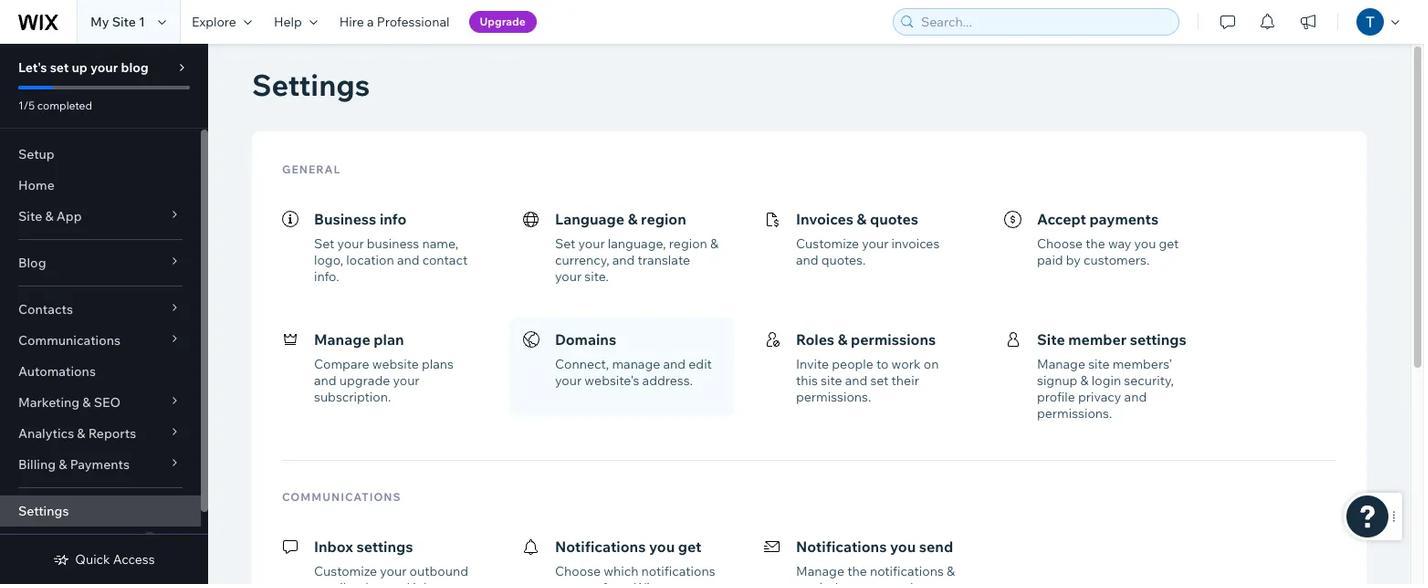 Task type: vqa. For each thing, say whether or not it's contained in the screenshot.


Task type: describe. For each thing, give the bounding box(es) containing it.
roles
[[796, 331, 835, 349]]

permissions. for &
[[796, 389, 871, 405]]

your inside invoices & quotes customize your invoices and quotes.
[[862, 236, 889, 252]]

info
[[380, 210, 407, 228]]

choose inside accept payments choose the way you get paid by customers.
[[1037, 236, 1083, 252]]

home link
[[0, 170, 201, 201]]

your inside sidebar element
[[90, 59, 118, 76]]

1 vertical spatial region
[[669, 236, 707, 252]]

1 horizontal spatial get
[[678, 538, 702, 556]]

security,
[[1124, 373, 1174, 389]]

invite
[[796, 356, 829, 373]]

business
[[314, 210, 377, 228]]

general
[[282, 163, 341, 176]]

home
[[18, 177, 55, 194]]

and inside domains connect, manage and edit your website's address.
[[663, 356, 686, 373]]

& for seo
[[82, 394, 91, 411]]

your down language
[[578, 236, 605, 252]]

from
[[603, 580, 631, 584]]

paid
[[1037, 252, 1063, 268]]

hire a professional link
[[329, 0, 461, 44]]

member
[[1069, 331, 1127, 349]]

contacts
[[18, 301, 73, 318]]

and inside inbox settings customize your outbound emails, chat and inbo
[[388, 580, 410, 584]]

roles & permissions invite people to work on this site and set their permissions.
[[796, 331, 939, 405]]

manage for notifications you send
[[796, 563, 845, 580]]

by
[[1066, 252, 1081, 268]]

0 vertical spatial settings
[[252, 67, 370, 103]]

professional
[[377, 14, 450, 30]]

access
[[113, 552, 155, 568]]

address.
[[642, 373, 693, 389]]

domains
[[555, 331, 617, 349]]

app
[[56, 208, 82, 225]]

quotes
[[870, 210, 919, 228]]

site inside the site member settings manage site members' signup & login security, profile privacy and permissions.
[[1089, 356, 1110, 373]]

currency,
[[555, 252, 610, 268]]

plan
[[374, 331, 404, 349]]

payments
[[1090, 210, 1159, 228]]

manage inside manage plan compare website plans and upgrade your subscription.
[[314, 331, 371, 349]]

contact
[[422, 252, 468, 268]]

contacts button
[[0, 294, 201, 325]]

my
[[90, 14, 109, 30]]

& for region
[[628, 210, 638, 228]]

hire
[[339, 14, 364, 30]]

work
[[892, 356, 921, 373]]

and inside the site member settings manage site members' signup & login security, profile privacy and permissions.
[[1125, 389, 1147, 405]]

the inside notifications you send manage the notifications & reminders you send out.
[[848, 563, 867, 580]]

up
[[72, 59, 88, 76]]

plans
[[422, 356, 454, 373]]

analytics
[[18, 426, 74, 442]]

people
[[832, 356, 874, 373]]

settings link
[[0, 496, 201, 527]]

customize inside inbox settings customize your outbound emails, chat and inbo
[[314, 563, 377, 580]]

hire a professional
[[339, 14, 450, 30]]

and inside business info set your business name, logo, location and contact info.
[[397, 252, 420, 268]]

invoices & quotes customize your invoices and quotes.
[[796, 210, 940, 268]]

0 vertical spatial site
[[112, 14, 136, 30]]

site for &
[[18, 208, 42, 225]]

permissions
[[851, 331, 936, 349]]

accept
[[1037, 210, 1087, 228]]

set inside sidebar element
[[50, 59, 69, 76]]

set inside roles & permissions invite people to work on this site and set their permissions.
[[871, 373, 889, 389]]

payments
[[70, 457, 130, 473]]

settings inside sidebar element
[[18, 503, 69, 520]]

notifications for notifications you send
[[796, 538, 887, 556]]

1
[[139, 14, 145, 30]]

on
[[924, 356, 939, 373]]

billing & payments button
[[0, 449, 201, 480]]

get inside accept payments choose the way you get paid by customers.
[[1159, 236, 1179, 252]]

set inside language & region set your language, region & currency, and translate your site.
[[555, 236, 576, 252]]

location
[[346, 252, 394, 268]]

website's
[[585, 373, 640, 389]]

their
[[892, 373, 919, 389]]

1/5 completed
[[18, 99, 92, 112]]

outbound
[[410, 563, 468, 580]]

privacy
[[1078, 389, 1122, 405]]

your inside business info set your business name, logo, location and contact info.
[[337, 236, 364, 252]]

marketing & seo
[[18, 394, 121, 411]]

0 vertical spatial region
[[641, 210, 686, 228]]

language
[[555, 210, 625, 228]]

choose inside notifications you get choose which notifications you get from wix.
[[555, 563, 601, 580]]

quotes.
[[822, 252, 866, 268]]

site inside roles & permissions invite people to work on this site and set their permissions.
[[821, 373, 842, 389]]

connect,
[[555, 356, 609, 373]]

quick
[[75, 552, 110, 568]]

domains connect, manage and edit your website's address.
[[555, 331, 712, 389]]

& inside the site member settings manage site members' signup & login security, profile privacy and permissions.
[[1081, 373, 1089, 389]]

analytics & reports
[[18, 426, 136, 442]]

reminders
[[796, 580, 857, 584]]

setup
[[18, 146, 55, 163]]

communications button
[[0, 325, 201, 356]]

language & region set your language, region & currency, and translate your site.
[[555, 210, 719, 285]]

1/5
[[18, 99, 35, 112]]

accept payments choose the way you get paid by customers.
[[1037, 210, 1179, 268]]

site.
[[585, 268, 609, 285]]

your inside domains connect, manage and edit your website's address.
[[555, 373, 582, 389]]

customize inside invoices & quotes customize your invoices and quotes.
[[796, 236, 859, 252]]

way
[[1109, 236, 1132, 252]]

and inside manage plan compare website plans and upgrade your subscription.
[[314, 373, 337, 389]]

let's
[[18, 59, 47, 76]]



Task type: locate. For each thing, give the bounding box(es) containing it.
permissions. inside roles & permissions invite people to work on this site and set their permissions.
[[796, 389, 871, 405]]

site member settings manage site members' signup & login security, profile privacy and permissions.
[[1037, 331, 1187, 422]]

wix.
[[634, 580, 659, 584]]

0 horizontal spatial get
[[580, 580, 600, 584]]

2 vertical spatial get
[[580, 580, 600, 584]]

settings
[[252, 67, 370, 103], [18, 503, 69, 520]]

1 horizontal spatial site
[[112, 14, 136, 30]]

1 vertical spatial communications
[[282, 490, 401, 504]]

& inside roles & permissions invite people to work on this site and set their permissions.
[[838, 331, 848, 349]]

general-section element
[[268, 181, 1351, 438]]

and right login
[[1125, 389, 1147, 405]]

& left seo
[[82, 394, 91, 411]]

notifications right which
[[642, 563, 716, 580]]

your
[[90, 59, 118, 76], [337, 236, 364, 252], [578, 236, 605, 252], [862, 236, 889, 252], [555, 268, 582, 285], [393, 373, 420, 389], [555, 373, 582, 389], [380, 563, 407, 580]]

your left outbound at the bottom of the page
[[380, 563, 407, 580]]

your inside inbox settings customize your outbound emails, chat and inbo
[[380, 563, 407, 580]]

site & app
[[18, 208, 82, 225]]

1 horizontal spatial set
[[871, 373, 889, 389]]

site right the this
[[821, 373, 842, 389]]

send up out.
[[919, 538, 953, 556]]

1 horizontal spatial permissions.
[[1037, 405, 1113, 422]]

customize down inbox
[[314, 563, 377, 580]]

settings inside inbox settings customize your outbound emails, chat and inbo
[[357, 538, 413, 556]]

automations
[[18, 363, 96, 380]]

marketing & seo button
[[0, 387, 201, 418]]

notifications for get
[[642, 563, 716, 580]]

0 vertical spatial the
[[1086, 236, 1106, 252]]

site
[[112, 14, 136, 30], [18, 208, 42, 225], [1037, 331, 1065, 349]]

& right translate
[[710, 236, 719, 252]]

help
[[274, 14, 302, 30]]

site left 1
[[112, 14, 136, 30]]

members'
[[1113, 356, 1172, 373]]

& for app
[[45, 208, 54, 225]]

2 vertical spatial site
[[1037, 331, 1065, 349]]

the
[[1086, 236, 1106, 252], [848, 563, 867, 580]]

& inside dropdown button
[[59, 457, 67, 473]]

explore
[[192, 14, 236, 30]]

2 horizontal spatial manage
[[1037, 356, 1086, 373]]

notifications inside notifications you send manage the notifications & reminders you send out.
[[870, 563, 944, 580]]

website
[[372, 356, 419, 373]]

you
[[1135, 236, 1156, 252], [649, 538, 675, 556], [890, 538, 916, 556], [555, 580, 577, 584], [860, 580, 882, 584]]

choose left from
[[555, 563, 601, 580]]

& left login
[[1081, 373, 1089, 389]]

0 horizontal spatial manage
[[314, 331, 371, 349]]

0 horizontal spatial set
[[50, 59, 69, 76]]

language,
[[608, 236, 666, 252]]

1 horizontal spatial notifications
[[796, 538, 887, 556]]

2 notifications from the left
[[870, 563, 944, 580]]

1 vertical spatial the
[[848, 563, 867, 580]]

profile
[[1037, 389, 1076, 405]]

billing
[[18, 457, 56, 473]]

quick access button
[[53, 552, 155, 568]]

the left way
[[1086, 236, 1106, 252]]

0 horizontal spatial communications
[[18, 332, 121, 349]]

0 vertical spatial manage
[[314, 331, 371, 349]]

site down home
[[18, 208, 42, 225]]

marketing
[[18, 394, 80, 411]]

notifications for send
[[870, 563, 944, 580]]

inbox
[[314, 538, 353, 556]]

& inside invoices & quotes customize your invoices and quotes.
[[857, 210, 867, 228]]

out.
[[917, 580, 940, 584]]

0 horizontal spatial permissions.
[[796, 389, 871, 405]]

settings
[[1130, 331, 1187, 349], [357, 538, 413, 556]]

send
[[919, 538, 953, 556], [884, 580, 914, 584]]

the inside accept payments choose the way you get paid by customers.
[[1086, 236, 1106, 252]]

notifications inside notifications you send manage the notifications & reminders you send out.
[[796, 538, 887, 556]]

2 set from the left
[[555, 236, 576, 252]]

2 vertical spatial manage
[[796, 563, 845, 580]]

manage inside notifications you send manage the notifications & reminders you send out.
[[796, 563, 845, 580]]

1 vertical spatial get
[[678, 538, 702, 556]]

& inside "dropdown button"
[[82, 394, 91, 411]]

your right up
[[90, 59, 118, 76]]

and inside roles & permissions invite people to work on this site and set their permissions.
[[845, 373, 868, 389]]

info.
[[314, 268, 339, 285]]

1 horizontal spatial settings
[[252, 67, 370, 103]]

settings up members'
[[1130, 331, 1187, 349]]

0 horizontal spatial send
[[884, 580, 914, 584]]

and left "quotes."
[[796, 252, 819, 268]]

& up language,
[[628, 210, 638, 228]]

manage
[[314, 331, 371, 349], [1037, 356, 1086, 373], [796, 563, 845, 580]]

emails,
[[314, 580, 356, 584]]

your down quotes
[[862, 236, 889, 252]]

seo
[[94, 394, 121, 411]]

notifications you get choose which notifications you get from wix.
[[555, 538, 716, 584]]

& up people
[[838, 331, 848, 349]]

you inside accept payments choose the way you get paid by customers.
[[1135, 236, 1156, 252]]

0 vertical spatial get
[[1159, 236, 1179, 252]]

chat
[[359, 580, 385, 584]]

0 horizontal spatial notifications
[[642, 563, 716, 580]]

and left name,
[[397, 252, 420, 268]]

& left quotes
[[857, 210, 867, 228]]

and right chat
[[388, 580, 410, 584]]

site down member
[[1089, 356, 1110, 373]]

communications-section element
[[268, 509, 1351, 584]]

1 vertical spatial send
[[884, 580, 914, 584]]

settings down billing
[[18, 503, 69, 520]]

logo,
[[314, 252, 344, 268]]

1 vertical spatial site
[[18, 208, 42, 225]]

and left the edit
[[663, 356, 686, 373]]

1 horizontal spatial the
[[1086, 236, 1106, 252]]

1 vertical spatial set
[[871, 373, 889, 389]]

0 horizontal spatial site
[[821, 373, 842, 389]]

set down language
[[555, 236, 576, 252]]

choose down accept
[[1037, 236, 1083, 252]]

0 horizontal spatial set
[[314, 236, 335, 252]]

1 set from the left
[[314, 236, 335, 252]]

0 horizontal spatial notifications
[[555, 538, 646, 556]]

compare
[[314, 356, 369, 373]]

2 notifications from the left
[[796, 538, 887, 556]]

notifications up reminders
[[796, 538, 887, 556]]

&
[[45, 208, 54, 225], [628, 210, 638, 228], [857, 210, 867, 228], [710, 236, 719, 252], [838, 331, 848, 349], [1081, 373, 1089, 389], [82, 394, 91, 411], [77, 426, 85, 442], [59, 457, 67, 473], [947, 563, 955, 580]]

& right billing
[[59, 457, 67, 473]]

set down business
[[314, 236, 335, 252]]

1 horizontal spatial set
[[555, 236, 576, 252]]

blog
[[121, 59, 149, 76]]

0 horizontal spatial settings
[[18, 503, 69, 520]]

the left out.
[[848, 563, 867, 580]]

& inside notifications you send manage the notifications & reminders you send out.
[[947, 563, 955, 580]]

your left site.
[[555, 268, 582, 285]]

a
[[367, 14, 374, 30]]

customers.
[[1084, 252, 1150, 268]]

upgrade button
[[469, 11, 537, 33]]

and left the 'to'
[[845, 373, 868, 389]]

invoices
[[796, 210, 854, 228]]

and inside invoices & quotes customize your invoices and quotes.
[[796, 252, 819, 268]]

& for quotes
[[857, 210, 867, 228]]

send left out.
[[884, 580, 914, 584]]

setup link
[[0, 139, 201, 170]]

1 horizontal spatial choose
[[1037, 236, 1083, 252]]

and right site.
[[612, 252, 635, 268]]

& for payments
[[59, 457, 67, 473]]

customize
[[796, 236, 859, 252], [314, 563, 377, 580]]

communications inside popup button
[[18, 332, 121, 349]]

manage
[[612, 356, 661, 373]]

1 vertical spatial choose
[[555, 563, 601, 580]]

completed
[[37, 99, 92, 112]]

& left reports
[[77, 426, 85, 442]]

0 horizontal spatial settings
[[357, 538, 413, 556]]

2 horizontal spatial site
[[1037, 331, 1065, 349]]

0 horizontal spatial the
[[848, 563, 867, 580]]

your inside manage plan compare website plans and upgrade your subscription.
[[393, 373, 420, 389]]

site up signup
[[1037, 331, 1065, 349]]

0 vertical spatial customize
[[796, 236, 859, 252]]

notifications for notifications you get
[[555, 538, 646, 556]]

manage plan compare website plans and upgrade your subscription.
[[314, 331, 454, 405]]

permissions. inside the site member settings manage site members' signup & login security, profile privacy and permissions.
[[1037, 405, 1113, 422]]

and inside language & region set your language, region & currency, and translate your site.
[[612, 252, 635, 268]]

notifications
[[642, 563, 716, 580], [870, 563, 944, 580]]

1 vertical spatial settings
[[18, 503, 69, 520]]

0 vertical spatial choose
[[1037, 236, 1083, 252]]

your left the plans
[[393, 373, 420, 389]]

0 horizontal spatial customize
[[314, 563, 377, 580]]

2 horizontal spatial get
[[1159, 236, 1179, 252]]

blog
[[18, 255, 46, 271]]

set left their
[[871, 373, 889, 389]]

1 vertical spatial manage
[[1037, 356, 1086, 373]]

permissions. down people
[[796, 389, 871, 405]]

edit
[[689, 356, 712, 373]]

site & app button
[[0, 201, 201, 232]]

which
[[604, 563, 639, 580]]

& left app
[[45, 208, 54, 225]]

permissions. for member
[[1037, 405, 1113, 422]]

my site 1
[[90, 14, 145, 30]]

translate
[[638, 252, 690, 268]]

1 horizontal spatial settings
[[1130, 331, 1187, 349]]

region up language,
[[641, 210, 686, 228]]

invoices
[[892, 236, 940, 252]]

site inside popup button
[[18, 208, 42, 225]]

notifications right reminders
[[870, 563, 944, 580]]

1 notifications from the left
[[642, 563, 716, 580]]

quick access
[[75, 552, 155, 568]]

notifications inside notifications you get choose which notifications you get from wix.
[[555, 538, 646, 556]]

automations link
[[0, 356, 201, 387]]

permissions. down signup
[[1037, 405, 1113, 422]]

billing & payments
[[18, 457, 130, 473]]

settings down help button
[[252, 67, 370, 103]]

1 horizontal spatial send
[[919, 538, 953, 556]]

blog button
[[0, 247, 201, 279]]

0 horizontal spatial site
[[18, 208, 42, 225]]

and left upgrade
[[314, 373, 337, 389]]

notifications inside notifications you get choose which notifications you get from wix.
[[642, 563, 716, 580]]

1 vertical spatial settings
[[357, 538, 413, 556]]

0 vertical spatial set
[[50, 59, 69, 76]]

& inside popup button
[[77, 426, 85, 442]]

manage for site member settings
[[1037, 356, 1086, 373]]

login
[[1092, 373, 1121, 389]]

0 vertical spatial settings
[[1130, 331, 1187, 349]]

name,
[[422, 236, 458, 252]]

0 vertical spatial send
[[919, 538, 953, 556]]

permissions.
[[796, 389, 871, 405], [1037, 405, 1113, 422]]

settings up chat
[[357, 538, 413, 556]]

region right language,
[[669, 236, 707, 252]]

& for reports
[[77, 426, 85, 442]]

your left website's
[[555, 373, 582, 389]]

your down business
[[337, 236, 364, 252]]

1 notifications from the left
[[555, 538, 646, 556]]

& right out.
[[947, 563, 955, 580]]

site inside the site member settings manage site members' signup & login security, profile privacy and permissions.
[[1037, 331, 1065, 349]]

analytics & reports button
[[0, 418, 201, 449]]

choose
[[1037, 236, 1083, 252], [555, 563, 601, 580]]

communications
[[18, 332, 121, 349], [282, 490, 401, 504]]

set
[[314, 236, 335, 252], [555, 236, 576, 252]]

let's set up your blog
[[18, 59, 149, 76]]

communications up inbox
[[282, 490, 401, 504]]

customize down invoices
[[796, 236, 859, 252]]

manage inside the site member settings manage site members' signup & login security, profile privacy and permissions.
[[1037, 356, 1086, 373]]

1 horizontal spatial manage
[[796, 563, 845, 580]]

& for permissions
[[838, 331, 848, 349]]

sidebar element
[[0, 44, 208, 584]]

site for member
[[1037, 331, 1065, 349]]

inbox settings customize your outbound emails, chat and inbo
[[314, 538, 468, 584]]

0 vertical spatial communications
[[18, 332, 121, 349]]

1 horizontal spatial notifications
[[870, 563, 944, 580]]

set left up
[[50, 59, 69, 76]]

set inside business info set your business name, logo, location and contact info.
[[314, 236, 335, 252]]

settings inside the site member settings manage site members' signup & login security, profile privacy and permissions.
[[1130, 331, 1187, 349]]

subscription.
[[314, 389, 391, 405]]

notifications
[[555, 538, 646, 556], [796, 538, 887, 556]]

1 horizontal spatial communications
[[282, 490, 401, 504]]

reports
[[88, 426, 136, 442]]

Search... field
[[916, 9, 1173, 35]]

0 horizontal spatial choose
[[555, 563, 601, 580]]

to
[[877, 356, 889, 373]]

& inside popup button
[[45, 208, 54, 225]]

1 horizontal spatial site
[[1089, 356, 1110, 373]]

notifications up which
[[555, 538, 646, 556]]

communications up "automations" in the left of the page
[[18, 332, 121, 349]]

1 vertical spatial customize
[[314, 563, 377, 580]]

1 horizontal spatial customize
[[796, 236, 859, 252]]



